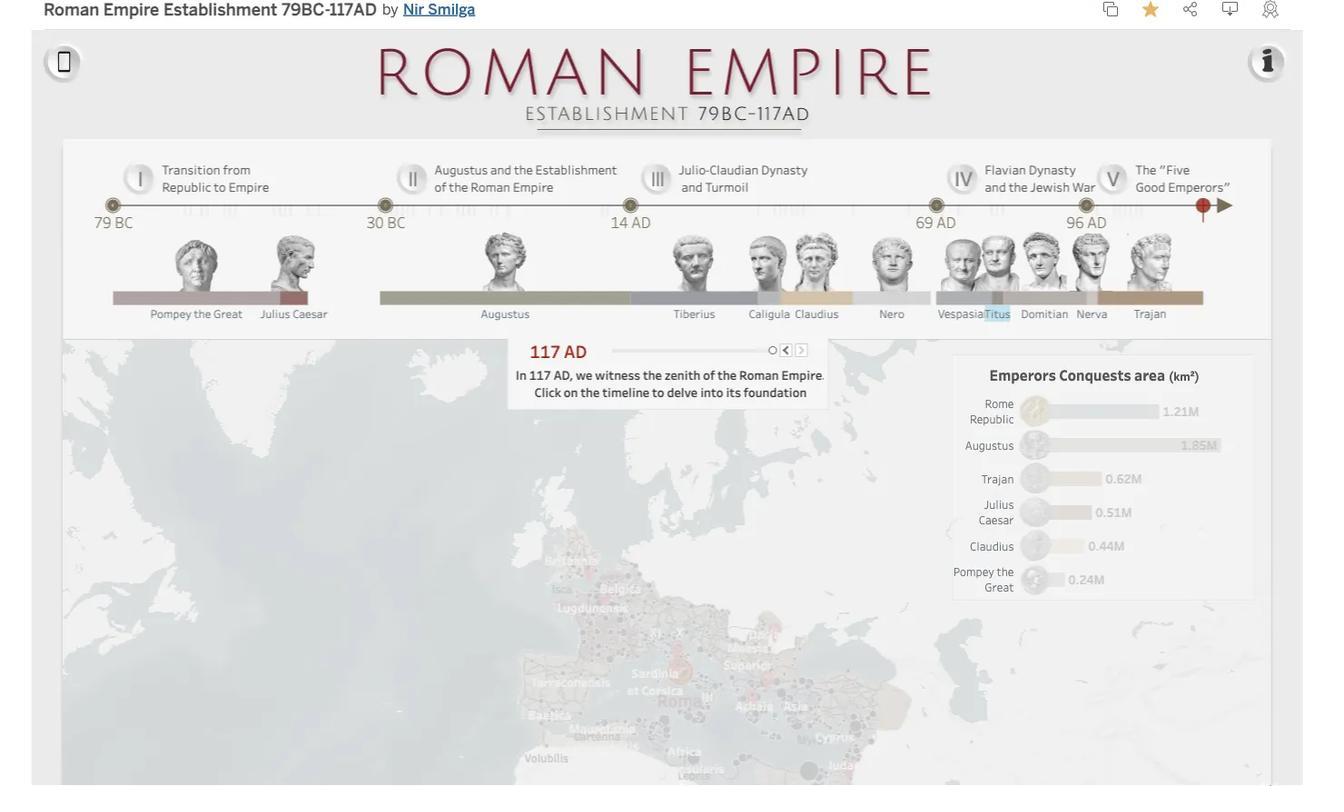 Task type: describe. For each thing, give the bounding box(es) containing it.
smilga‬‎
[[428, 0, 476, 18]]

‫nir smilga‬‎ link
[[403, 0, 476, 20]]

by ‫nir smilga‬‎
[[383, 0, 476, 18]]

nominate for viz of the day image
[[1263, 0, 1279, 18]]

make a copy image
[[1103, 1, 1119, 17]]



Task type: vqa. For each thing, say whether or not it's contained in the screenshot.
Make a copy image
yes



Task type: locate. For each thing, give the bounding box(es) containing it.
‫nir
[[403, 0, 424, 18]]

favorite button image
[[1143, 1, 1159, 17]]

by
[[383, 0, 399, 18]]



